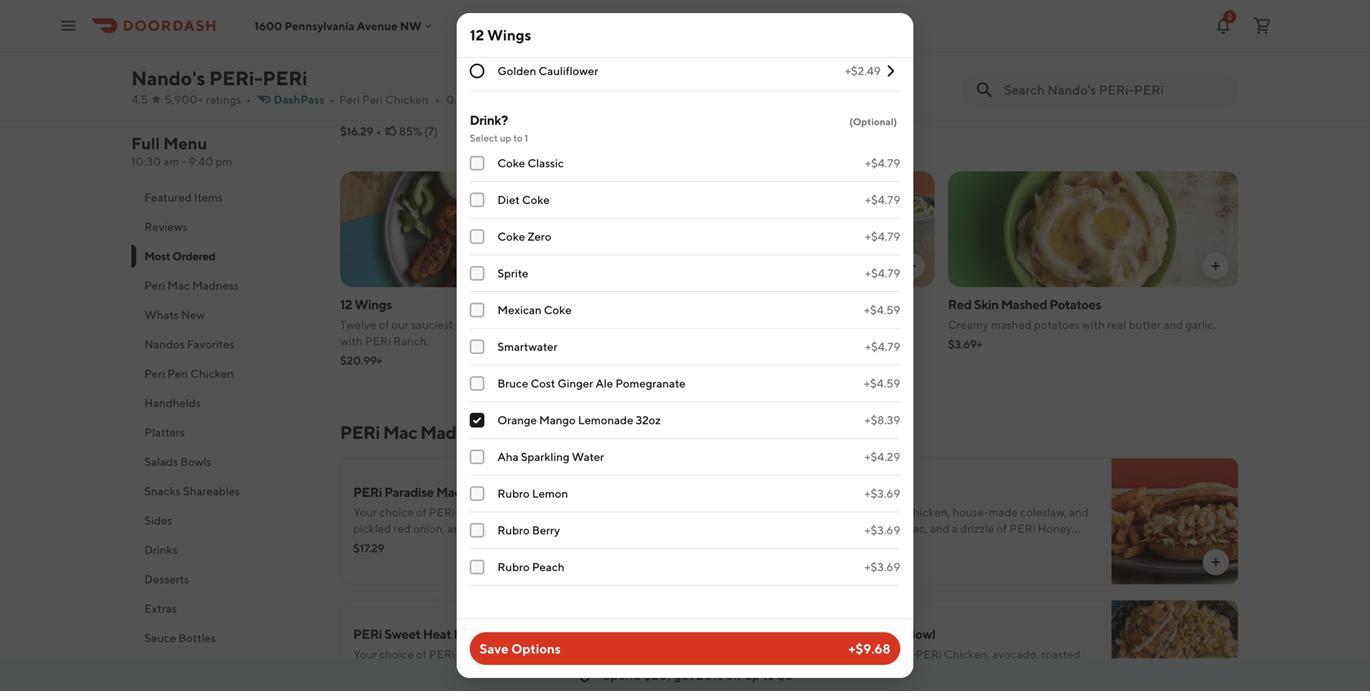 Task type: describe. For each thing, give the bounding box(es) containing it.
salads bowls button
[[131, 447, 321, 477]]

coleslaw, inside the peri sweet heat mac bowl your choice of peri-peri chicken, house-made coleslaw, pickled red onion, and four-cheese peri mac, finished with a peri honey drizzle.
[[353, 664, 400, 677]]

platters
[[144, 426, 185, 439]]

portuguese inside baked portuguese roll smothered in garlic-herb butter and grilled.
[[680, 89, 740, 102]]

and down golden
[[513, 89, 533, 102]]

cheese inside the peri sweet heat mac bowl your choice of peri-peri chicken, house-made coleslaw, pickled red onion, and four-cheese peri mac, finished with a peri honey drizzle.
[[545, 664, 581, 677]]

coke left zero
[[498, 230, 526, 243]]

choice for peri paradise mac bowl
[[380, 506, 414, 519]]

chicken for peri peri chicken
[[190, 367, 234, 380]]

with inside the peri sweet heat mac bowl your choice of peri-peri chicken, house-made coleslaw, pickled red onion, and four-cheese peri mac, finished with a peri honey drizzle.
[[397, 680, 420, 691]]

house- inside the peri sweet heat mac bowl your choice of peri-peri chicken, house-made coleslaw, pickled red onion, and four-cheese peri mac, finished with a peri honey drizzle.
[[537, 647, 573, 661]]

onions
[[835, 318, 869, 331]]

a inside the peri sweet heat mac bowl your choice of peri-peri chicken, house-made coleslaw, pickled red onion, and four-cheese peri mac, finished with a peri honey drizzle.
[[422, 680, 428, 691]]

four- inside peri mac power bowl your choice of peri-peri chicken, avocado, roasted red peppers, grilled corn over our creamy, four-cheese peri mac, finished with a peri ranch drizzle.
[[1024, 664, 1050, 677]]

sides
[[144, 514, 172, 527]]

sure
[[1065, 538, 1087, 552]]

cheese inside peri paradise mac bowl your choice of peri-peri chicken, grilled pineapple, pickled red onion, arugula, feta, and four-cheese peri mac, finished with a lemon & herb peri-peri drizzle.
[[565, 522, 602, 535]]

served
[[582, 89, 617, 102]]

options
[[512, 641, 561, 656]]

treats
[[456, 318, 486, 331]]

drizzle. inside peri paradise mac bowl your choice of peri-peri chicken, grilled pineapple, pickled red onion, arugula, feta, and four-cheese peri mac, finished with a lemon & herb peri-peri drizzle.
[[593, 538, 630, 552]]

pulled
[[869, 506, 902, 519]]

shareables
[[183, 484, 240, 498]]

red skin mashed potatoes creamy mashed potatoes with real butter and garlic. $3.69+
[[948, 297, 1217, 351]]

whats new button
[[131, 300, 321, 330]]

mac inside the peri sweet heat mac bowl your choice of peri-peri chicken, house-made coleslaw, pickled red onion, and four-cheese peri mac, finished with a peri honey drizzle.
[[454, 626, 479, 642]]

sauce
[[144, 631, 176, 645]]

mac, inside peri mac stack peri-peri pulled chicken, house-made coleslaw, and four-cheese peri mac, and a drizzle of peri honey sandwiched between our buttery garlic bread.  be sure to grab extra napkins!
[[903, 522, 928, 535]]

(7)
[[424, 124, 438, 138]]

1 vertical spatial add item to cart image
[[1210, 556, 1223, 569]]

and right rice
[[449, 105, 469, 118]]

of inside 12 wings twelve of our sauciest treats - tender and spicy.  served with peri ranch. $20.99+
[[379, 318, 389, 331]]

sauce bottles
[[144, 631, 216, 645]]

peri peri chicken bowl image
[[340, 0, 631, 58]]

platters button
[[131, 418, 321, 447]]

with inside 12 wings twelve of our sauciest treats - tender and spicy.  served with peri ranch. $20.99+
[[340, 334, 363, 348]]

snacks shareables button
[[131, 477, 321, 506]]

ratings
[[206, 93, 241, 106]]

a inside peri mac stack peri-peri pulled chicken, house-made coleslaw, and four-cheese peri mac, and a drizzle of peri honey sandwiched between our buttery garlic bread.  be sure to grab extra napkins!
[[952, 522, 958, 535]]

of inside peri mac stack peri-peri pulled chicken, house-made coleslaw, and four-cheese peri mac, and a drizzle of peri honey sandwiched between our buttery garlic bread.  be sure to grab extra napkins!
[[997, 522, 1008, 535]]

diet
[[498, 193, 520, 206]]

85%
[[399, 124, 422, 138]]

peri peri chicken bowl roasted red peppers, grilled corn and hummus served over portuguese rice and arugula.
[[340, 67, 617, 118]]

golden
[[498, 64, 537, 78]]

peri- down the paradise
[[429, 506, 460, 519]]

+$4.79 for coke
[[866, 193, 901, 206]]

spend $20, get 20% off up to $5
[[603, 667, 794, 683]]

coke up spicy. at the left top
[[544, 303, 572, 317]]

bowl for paradise
[[464, 484, 493, 500]]

aha sparkling water
[[498, 450, 605, 463]]

12 wings
[[470, 26, 532, 44]]

4 +$4.79 from the top
[[866, 266, 901, 280]]

with inside peri paradise mac bowl your choice of peri-peri chicken, grilled pineapple, pickled red onion, arugula, feta, and four-cheese peri mac, finished with a lemon & herb peri-peri drizzle.
[[424, 538, 447, 552]]

+$3.69 for rubro lemon
[[865, 487, 901, 500]]

nando's peri-peri
[[131, 67, 308, 90]]

madness for peri mac madness
[[421, 422, 492, 443]]

ale
[[596, 377, 614, 390]]

off
[[726, 667, 742, 683]]

grab
[[822, 554, 846, 568]]

peach
[[532, 560, 565, 574]]

sandwiched
[[809, 538, 872, 552]]

and up sure on the bottom of the page
[[1070, 506, 1089, 519]]

drink?
[[470, 112, 508, 128]]

grilled inside peri peri chicken bowl roasted red peppers, grilled corn and hummus served over portuguese rice and arugula.
[[453, 89, 485, 102]]

12 wings dialog
[[457, 0, 914, 678]]

orange mango lemonade 32oz
[[498, 413, 661, 427]]

peri- down 'berry'
[[534, 538, 565, 552]]

red inside peri peri chicken bowl roasted red peppers, grilled corn and hummus served over portuguese rice and arugula.
[[386, 89, 403, 102]]

mac for peri mac madness
[[383, 422, 417, 443]]

finished for sweet
[[353, 680, 395, 691]]

whats
[[144, 308, 179, 321]]

roll
[[742, 89, 759, 102]]

bruce cost ginger ale pomegranate
[[498, 377, 686, 390]]

brussels
[[498, 24, 541, 38]]

with inside peri mac power bowl your choice of peri-peri chicken, avocado, roasted red peppers, grilled corn over our creamy, four-cheese peri mac, finished with a peri ranch drizzle.
[[909, 680, 932, 691]]

butter inside baked portuguese roll smothered in garlic-herb butter and grilled.
[[891, 89, 924, 102]]

items
[[194, 191, 223, 204]]

1/4 chicken leg image
[[948, 0, 1239, 58]]

peri- inside peri mac stack peri-peri pulled chicken, house-made coleslaw, and four-cheese peri mac, and a drizzle of peri honey sandwiched between our buttery garlic bread.  be sure to grab extra napkins!
[[809, 506, 840, 519]]

am
[[163, 155, 179, 168]]

served with arugula, tomato, pickled onions and perinaise. $11.59+
[[644, 318, 891, 367]]

sides button
[[131, 506, 321, 535]]

choice for peri mac power bowl
[[836, 647, 870, 661]]

• right ratings
[[246, 93, 251, 106]]

arugula, inside served with arugula, tomato, pickled onions and perinaise. $11.59+
[[708, 318, 750, 331]]

peri peri chicken
[[144, 367, 234, 380]]

peri inside 12 wings twelve of our sauciest treats - tender and spicy.  served with peri ranch. $20.99+
[[365, 334, 391, 348]]

wings for 12 wings
[[487, 26, 532, 44]]

none radio inside group
[[470, 64, 485, 78]]

salads
[[144, 455, 178, 468]]

12 wings twelve of our sauciest treats - tender and spicy.  served with peri ranch. $20.99+
[[340, 297, 621, 367]]

peri sweet heat mac bowl image
[[656, 600, 783, 691]]

sprouts
[[543, 24, 583, 38]]

ranch
[[970, 680, 1004, 691]]

choice inside the peri sweet heat mac bowl your choice of peri-peri chicken, house-made coleslaw, pickled red onion, and four-cheese peri mac, finished with a peri honey drizzle.
[[380, 647, 414, 661]]

and inside peri paradise mac bowl your choice of peri-peri chicken, grilled pineapple, pickled red onion, arugula, feta, and four-cheese peri mac, finished with a lemon & herb peri-peri drizzle.
[[517, 522, 537, 535]]

be
[[1048, 538, 1062, 552]]

favorites
[[187, 337, 234, 351]]

aha
[[498, 450, 519, 463]]

and inside served with arugula, tomato, pickled onions and perinaise. $11.59+
[[871, 318, 891, 331]]

peri mac madness
[[144, 279, 239, 292]]

peri mac madness button
[[131, 271, 321, 300]]

peri for peri peri chicken
[[144, 367, 165, 380]]

chicken breast sandwich image
[[644, 171, 935, 287]]

• right $16.29
[[377, 124, 381, 138]]

+$3.69 for rubro berry
[[865, 523, 901, 537]]

menu
[[163, 134, 207, 153]]

zero
[[528, 230, 552, 243]]

hummus
[[535, 89, 580, 102]]

coleslaw, inside peri mac stack peri-peri pulled chicken, house-made coleslaw, and four-cheese peri mac, and a drizzle of peri honey sandwiched between our buttery garlic bread.  be sure to grab extra napkins!
[[1021, 506, 1067, 519]]

5 +$4.79 from the top
[[866, 340, 901, 353]]

$11.59+
[[644, 354, 681, 367]]

for
[[948, 89, 966, 102]]

finished for paradise
[[381, 538, 422, 552]]

nandos
[[144, 337, 185, 351]]

desserts button
[[131, 565, 321, 594]]

red inside peri mac power bowl your choice of peri-peri chicken, avocado, roasted red peppers, grilled corn over our creamy, four-cheese peri mac, finished with a peri ranch drizzle.
[[809, 664, 827, 677]]

served inside served with arugula, tomato, pickled onions and perinaise. $11.59+
[[644, 318, 681, 331]]

garlic bread image
[[644, 0, 935, 58]]

grilled inside peri paradise mac bowl your choice of peri-peri chicken, grilled pineapple, pickled red onion, arugula, feta, and four-cheese peri mac, finished with a lemon & herb peri-peri drizzle.
[[537, 506, 570, 519]]

peri- inside peri mac power bowl your choice of peri-peri chicken, avocado, roasted red peppers, grilled corn over our creamy, four-cheese peri mac, finished with a peri ranch drizzle.
[[885, 647, 916, 661]]

mac for peri mac madness
[[167, 279, 190, 292]]

honey inside peri mac stack peri-peri pulled chicken, house-made coleslaw, and four-cheese peri mac, and a drizzle of peri honey sandwiched between our buttery garlic bread.  be sure to grab extra napkins!
[[1038, 522, 1073, 535]]

ordered
[[172, 249, 216, 263]]

peri mac power bowl your choice of peri-peri chicken, avocado, roasted red peppers, grilled corn over our creamy, four-cheese peri mac, finished with a peri ranch drizzle.
[[809, 626, 1087, 691]]

peri paradise mac bowl image
[[656, 458, 783, 585]]

12 for 12 wings twelve of our sauciest treats - tender and spicy.  served with peri ranch. $20.99+
[[340, 297, 352, 312]]

peri peri chicken button
[[131, 359, 321, 388]]

drizzle
[[961, 522, 995, 535]]

$20.99+
[[340, 354, 382, 367]]

chicken for peri peri chicken bowl roasted red peppers, grilled corn and hummus served over portuguese rice and arugula.
[[403, 67, 451, 83]]

add item to cart image for leg
[[1210, 30, 1223, 43]]

1600
[[255, 19, 282, 32]]

house- inside peri mac stack peri-peri pulled chicken, house-made coleslaw, and four-cheese peri mac, and a drizzle of peri honey sandwiched between our buttery garlic bread.  be sure to grab extra napkins!
[[953, 506, 989, 519]]

add item to cart image for arugula,
[[906, 259, 919, 273]]

most
[[144, 249, 170, 263]]

paradise
[[385, 484, 434, 500]]

golden cauliflower
[[498, 64, 599, 78]]

sprite
[[498, 266, 529, 280]]

heat
[[423, 626, 451, 642]]

featured items
[[144, 191, 223, 204]]

red inside the peri sweet heat mac bowl your choice of peri-peri chicken, house-made coleslaw, pickled red onion, and four-cheese peri mac, finished with a peri honey drizzle.
[[443, 664, 460, 677]]

+$4.29
[[865, 450, 901, 463]]

mac for peri mac power bowl your choice of peri-peri chicken, avocado, roasted red peppers, grilled corn over our creamy, four-cheese peri mac, finished with a peri ranch drizzle.
[[841, 626, 866, 642]]

roasted
[[1042, 647, 1081, 661]]

chicken, inside peri paradise mac bowl your choice of peri-peri chicken, grilled pineapple, pickled red onion, arugula, feta, and four-cheese peri mac, finished with a lemon & herb peri-peri drizzle.
[[488, 506, 534, 519]]

skin
[[974, 297, 999, 312]]

bruce
[[498, 377, 529, 390]]

+$4.79 for classic
[[866, 156, 901, 170]]

cheese inside peri mac power bowl your choice of peri-peri chicken, avocado, roasted red peppers, grilled corn over our creamy, four-cheese peri mac, finished with a peri ranch drizzle.
[[1050, 664, 1087, 677]]

a inside 1/4 chicken leg for a little dark 'n' delicious. $9.59+
[[968, 89, 974, 102]]

0 vertical spatial add item to cart image
[[1210, 259, 1223, 273]]

mango
[[539, 413, 576, 427]]

mac inside peri paradise mac bowl your choice of peri-peri chicken, grilled pineapple, pickled red onion, arugula, feta, and four-cheese peri mac, finished with a lemon & herb peri-peri drizzle.
[[436, 484, 461, 500]]

chicken, inside peri mac stack peri-peri pulled chicken, house-made coleslaw, and four-cheese peri mac, and a drizzle of peri honey sandwiched between our buttery garlic bread.  be sure to grab extra napkins!
[[905, 506, 951, 519]]

rubro peach
[[498, 560, 565, 574]]

to inside peri mac stack peri-peri pulled chicken, house-made coleslaw, and four-cheese peri mac, and a drizzle of peri honey sandwiched between our buttery garlic bread.  be sure to grab extra napkins!
[[809, 554, 820, 568]]

mac for peri mac stack peri-peri pulled chicken, house-made coleslaw, and four-cheese peri mac, and a drizzle of peri honey sandwiched between our buttery garlic bread.  be sure to grab extra napkins!
[[841, 484, 866, 500]]

wings for 12 wings twelve of our sauciest treats - tender and spicy.  served with peri ranch. $20.99+
[[355, 297, 392, 312]]

peri up handhelds
[[167, 367, 188, 380]]

drizzle. inside peri mac power bowl your choice of peri-peri chicken, avocado, roasted red peppers, grilled corn over our creamy, four-cheese peri mac, finished with a peri ranch drizzle.
[[1006, 680, 1043, 691]]

mac, inside peri paradise mac bowl your choice of peri-peri chicken, grilled pineapple, pickled red onion, arugula, feta, and four-cheese peri mac, finished with a lemon & herb peri-peri drizzle.
[[353, 538, 379, 552]]

pickled inside the peri sweet heat mac bowl your choice of peri-peri chicken, house-made coleslaw, pickled red onion, and four-cheese peri mac, finished with a peri honey drizzle.
[[402, 664, 440, 677]]

butter inside red skin mashed potatoes creamy mashed potatoes with real butter and garlic. $3.69+
[[1129, 318, 1162, 331]]

onion, inside the peri sweet heat mac bowl your choice of peri-peri chicken, house-made coleslaw, pickled red onion, and four-cheese peri mac, finished with a peri honey drizzle.
[[462, 664, 494, 677]]

little
[[976, 89, 1000, 102]]

arugula, inside peri paradise mac bowl your choice of peri-peri chicken, grilled pineapple, pickled red onion, arugula, feta, and four-cheese peri mac, finished with a lemon & herb peri-peri drizzle.
[[448, 522, 489, 535]]

mac, inside peri mac power bowl your choice of peri-peri chicken, avocado, roasted red peppers, grilled corn over our creamy, four-cheese peri mac, finished with a peri ranch drizzle.
[[838, 680, 863, 691]]

- inside 12 wings twelve of our sauciest treats - tender and spicy.  served with peri ranch. $20.99+
[[488, 318, 493, 331]]

snacks
[[144, 484, 181, 498]]

nw
[[400, 19, 422, 32]]

onion, inside peri paradise mac bowl your choice of peri-peri chicken, grilled pineapple, pickled red onion, arugula, feta, and four-cheese peri mac, finished with a lemon & herb peri-peri drizzle.
[[413, 522, 445, 535]]

• left roasted
[[330, 93, 334, 106]]

nando's
[[131, 67, 205, 90]]

12 for 12 wings
[[470, 26, 484, 44]]

$9.59+
[[948, 108, 983, 122]]

85% (7)
[[399, 124, 438, 138]]

drink? group
[[470, 111, 901, 586]]

coke zero
[[498, 230, 552, 243]]



Task type: vqa. For each thing, say whether or not it's contained in the screenshot.
Nandos
yes



Task type: locate. For each thing, give the bounding box(es) containing it.
of right the twelve
[[379, 318, 389, 331]]

2 vertical spatial grilled
[[876, 664, 909, 677]]

2 served from the left
[[644, 318, 681, 331]]

peri down 'most'
[[144, 279, 165, 292]]

chicken for peri peri chicken • 0.7 mi
[[385, 93, 429, 106]]

whats new
[[144, 308, 205, 321]]

with left ranch
[[909, 680, 932, 691]]

pickled left onions
[[795, 318, 833, 331]]

and inside red skin mashed potatoes creamy mashed potatoes with real butter and garlic. $3.69+
[[1164, 318, 1184, 331]]

0 vertical spatial wings
[[487, 26, 532, 44]]

red down heat
[[443, 664, 460, 677]]

up right off
[[745, 667, 760, 683]]

1 horizontal spatial up
[[745, 667, 760, 683]]

2 horizontal spatial pickled
[[795, 318, 833, 331]]

butter
[[891, 89, 924, 102], [1129, 318, 1162, 331]]

0 horizontal spatial drizzle.
[[495, 680, 532, 691]]

honey inside the peri sweet heat mac bowl your choice of peri-peri chicken, house-made coleslaw, pickled red onion, and four-cheese peri mac, finished with a peri honey drizzle.
[[458, 680, 493, 691]]

cheese
[[565, 522, 602, 535], [836, 522, 872, 535], [545, 664, 581, 677], [1050, 664, 1087, 677]]

over inside peri mac power bowl your choice of peri-peri chicken, avocado, roasted red peppers, grilled corn over our creamy, four-cheese peri mac, finished with a peri ranch drizzle.
[[937, 664, 960, 677]]

of inside peri paradise mac bowl your choice of peri-peri chicken, grilled pineapple, pickled red onion, arugula, feta, and four-cheese peri mac, finished with a lemon & herb peri-peri drizzle.
[[416, 506, 427, 519]]

of inside peri mac power bowl your choice of peri-peri chicken, avocado, roasted red peppers, grilled corn over our creamy, four-cheese peri mac, finished with a peri ranch drizzle.
[[872, 647, 883, 661]]

up inside drink? select up to 1
[[500, 132, 512, 144]]

four- inside peri paradise mac bowl your choice of peri-peri chicken, grilled pineapple, pickled red onion, arugula, feta, and four-cheese peri mac, finished with a lemon & herb peri-peri drizzle.
[[539, 522, 565, 535]]

brussels sprouts
[[498, 24, 583, 38]]

peri up $16.29 •
[[362, 93, 383, 106]]

stack
[[868, 484, 900, 500]]

finished down sweet
[[353, 680, 395, 691]]

choice inside peri paradise mac bowl your choice of peri-peri chicken, grilled pineapple, pickled red onion, arugula, feta, and four-cheese peri mac, finished with a lemon & herb peri-peri drizzle.
[[380, 506, 414, 519]]

0 horizontal spatial house-
[[537, 647, 573, 661]]

handhelds
[[144, 396, 201, 410]]

peppers, up rice
[[405, 89, 450, 102]]

1 horizontal spatial portuguese
[[680, 89, 740, 102]]

+$4.79
[[866, 156, 901, 170], [866, 193, 901, 206], [866, 230, 901, 243], [866, 266, 901, 280], [866, 340, 901, 353]]

and down baked
[[644, 105, 664, 118]]

wings inside dialog
[[487, 26, 532, 44]]

peri mac power bowl image
[[1112, 600, 1239, 691]]

1 vertical spatial +$3.69
[[865, 523, 901, 537]]

garlic.
[[1186, 318, 1217, 331]]

add item to cart image
[[1210, 259, 1223, 273], [1210, 556, 1223, 569]]

pickled inside peri paradise mac bowl your choice of peri-peri chicken, grilled pineapple, pickled red onion, arugula, feta, and four-cheese peri mac, finished with a lemon & herb peri-peri drizzle.
[[353, 522, 391, 535]]

pickled up the $17.29
[[353, 522, 391, 535]]

0 vertical spatial butter
[[891, 89, 924, 102]]

1 vertical spatial grilled
[[537, 506, 570, 519]]

0 horizontal spatial honey
[[458, 680, 493, 691]]

12 left the brussels
[[470, 26, 484, 44]]

1 vertical spatial onion,
[[462, 664, 494, 677]]

0 vertical spatial onion,
[[413, 522, 445, 535]]

peri sweet heat mac bowl your choice of peri-peri chicken, house-made coleslaw, pickled red onion, and four-cheese peri mac, finished with a peri honey drizzle.
[[353, 626, 637, 691]]

2 horizontal spatial our
[[962, 664, 979, 677]]

rubro for rubro lemon
[[498, 487, 530, 500]]

a down heat
[[422, 680, 428, 691]]

pickled down heat
[[402, 664, 440, 677]]

4.5
[[131, 93, 148, 106]]

over left 'creamy,'
[[937, 664, 960, 677]]

0 horizontal spatial corn
[[488, 89, 511, 102]]

choice down sweet
[[380, 647, 414, 661]]

a
[[968, 89, 974, 102], [952, 522, 958, 535], [449, 538, 455, 552], [422, 680, 428, 691], [934, 680, 940, 691]]

madness for peri mac madness
[[192, 279, 239, 292]]

1 horizontal spatial -
[[488, 318, 493, 331]]

mexican
[[498, 303, 542, 317]]

of
[[379, 318, 389, 331], [416, 506, 427, 519], [997, 522, 1008, 535], [416, 647, 427, 661], [872, 647, 883, 661]]

3 rubro from the top
[[498, 560, 530, 574]]

1 vertical spatial our
[[922, 538, 939, 552]]

open menu image
[[59, 16, 78, 35]]

honey
[[1038, 522, 1073, 535], [458, 680, 493, 691]]

+$3.69 for rubro peach
[[865, 560, 901, 574]]

1 horizontal spatial honey
[[1038, 522, 1073, 535]]

9:40
[[189, 155, 213, 168]]

5,900+
[[164, 93, 204, 106]]

0 vertical spatial +$3.69
[[865, 487, 901, 500]]

sparkling
[[521, 450, 570, 463]]

1 horizontal spatial peppers,
[[829, 664, 874, 677]]

your for peri mac power bowl
[[809, 647, 833, 661]]

1 horizontal spatial our
[[922, 538, 939, 552]]

in
[[820, 89, 829, 102]]

of down power
[[872, 647, 883, 661]]

0 horizontal spatial to
[[514, 132, 523, 144]]

peppers, inside peri peri chicken bowl roasted red peppers, grilled corn and hummus served over portuguese rice and arugula.
[[405, 89, 450, 102]]

a left ranch
[[934, 680, 940, 691]]

and inside the peri sweet heat mac bowl your choice of peri-peri chicken, house-made coleslaw, pickled red onion, and four-cheese peri mac, finished with a peri honey drizzle.
[[497, 664, 516, 677]]

smartwater
[[498, 340, 558, 353]]

baked
[[644, 89, 678, 102]]

1 vertical spatial 12
[[340, 297, 352, 312]]

with down the paradise
[[424, 538, 447, 552]]

butter right herb
[[891, 89, 924, 102]]

'n'
[[1028, 89, 1039, 102]]

choice inside peri mac power bowl your choice of peri-peri chicken, avocado, roasted red peppers, grilled corn over our creamy, four-cheese peri mac, finished with a peri ranch drizzle.
[[836, 647, 870, 661]]

onion, down the paradise
[[413, 522, 445, 535]]

notification bell image
[[1214, 16, 1234, 35]]

0 vertical spatial portuguese
[[680, 89, 740, 102]]

served right spicy. at the left top
[[585, 318, 621, 331]]

0 vertical spatial grilled
[[453, 89, 485, 102]]

peri for peri peri chicken • 0.7 mi
[[339, 93, 360, 106]]

+$4.59 for bruce cost ginger ale pomegranate
[[865, 377, 901, 390]]

0 vertical spatial peppers,
[[405, 89, 450, 102]]

mac inside peri mac stack peri-peri pulled chicken, house-made coleslaw, and four-cheese peri mac, and a drizzle of peri honey sandwiched between our buttery garlic bread.  be sure to grab extra napkins!
[[841, 484, 866, 500]]

with inside red skin mashed potatoes creamy mashed potatoes with real butter and garlic. $3.69+
[[1083, 318, 1105, 331]]

2 +$4.59 from the top
[[865, 377, 901, 390]]

bowl inside the peri sweet heat mac bowl your choice of peri-peri chicken, house-made coleslaw, pickled red onion, and four-cheese peri mac, finished with a peri honey drizzle.
[[481, 626, 510, 642]]

1 vertical spatial peppers,
[[829, 664, 874, 677]]

red down the paradise
[[394, 522, 411, 535]]

1 vertical spatial corn
[[912, 664, 935, 677]]

1 horizontal spatial arugula,
[[708, 318, 750, 331]]

1 +$4.59 from the top
[[865, 303, 901, 317]]

2 vertical spatial to
[[763, 667, 775, 683]]

mac right heat
[[454, 626, 479, 642]]

2 vertical spatial rubro
[[498, 560, 530, 574]]

to
[[514, 132, 523, 144], [809, 554, 820, 568], [763, 667, 775, 683]]

0 horizontal spatial butter
[[891, 89, 924, 102]]

cheese down pineapple,
[[565, 522, 602, 535]]

peri- inside the peri sweet heat mac bowl your choice of peri-peri chicken, house-made coleslaw, pickled red onion, and four-cheese peri mac, finished with a peri honey drizzle.
[[429, 647, 460, 661]]

rubro up feta,
[[498, 487, 530, 500]]

0 vertical spatial corn
[[488, 89, 511, 102]]

of down heat
[[416, 647, 427, 661]]

our left buttery
[[922, 538, 939, 552]]

dark
[[1002, 89, 1025, 102]]

2 +$4.79 from the top
[[866, 193, 901, 206]]

our inside 12 wings twelve of our sauciest treats - tender and spicy.  served with peri ranch. $20.99+
[[392, 318, 409, 331]]

1 horizontal spatial served
[[644, 318, 681, 331]]

with up perinaise.
[[683, 318, 706, 331]]

0 horizontal spatial over
[[340, 105, 363, 118]]

0 vertical spatial pickled
[[795, 318, 833, 331]]

1 horizontal spatial wings
[[487, 26, 532, 44]]

1 served from the left
[[585, 318, 621, 331]]

None radio
[[470, 64, 485, 78]]

tender
[[495, 318, 530, 331]]

madness
[[192, 279, 239, 292], [421, 422, 492, 443]]

1 horizontal spatial corn
[[912, 664, 935, 677]]

extras
[[144, 602, 177, 615]]

2 horizontal spatial drizzle.
[[1006, 680, 1043, 691]]

peri- up ratings
[[209, 67, 263, 90]]

• left 0.7
[[435, 93, 440, 106]]

bowl up feta,
[[464, 484, 493, 500]]

bowl for peri
[[453, 67, 482, 83]]

3 +$3.69 from the top
[[865, 560, 901, 574]]

peri up $16.29
[[339, 93, 360, 106]]

1 horizontal spatial drizzle.
[[593, 538, 630, 552]]

1 horizontal spatial 12
[[470, 26, 484, 44]]

bowl inside peri mac power bowl your choice of peri-peri chicken, avocado, roasted red peppers, grilled corn over our creamy, four-cheese peri mac, finished with a peri ranch drizzle.
[[907, 626, 936, 642]]

of inside the peri sweet heat mac bowl your choice of peri-peri chicken, house-made coleslaw, pickled red onion, and four-cheese peri mac, finished with a peri honey drizzle.
[[416, 647, 427, 661]]

- right am
[[182, 155, 186, 168]]

0 vertical spatial -
[[182, 155, 186, 168]]

&
[[496, 538, 503, 552]]

5,900+ ratings •
[[164, 93, 251, 106]]

and
[[513, 89, 533, 102], [449, 105, 469, 118], [644, 105, 664, 118], [532, 318, 552, 331], [871, 318, 891, 331], [1164, 318, 1184, 331], [1070, 506, 1089, 519], [517, 522, 537, 535], [931, 522, 950, 535], [497, 664, 516, 677]]

1/4
[[948, 67, 967, 83]]

0 horizontal spatial -
[[182, 155, 186, 168]]

coleslaw, down sweet
[[353, 664, 400, 677]]

made
[[989, 506, 1019, 519], [573, 647, 602, 661]]

mac inside peri mac power bowl your choice of peri-peri chicken, avocado, roasted red peppers, grilled corn over our creamy, four-cheese peri mac, finished with a peri ranch drizzle.
[[841, 626, 866, 642]]

1 vertical spatial honey
[[458, 680, 493, 691]]

four- inside peri mac stack peri-peri pulled chicken, house-made coleslaw, and four-cheese peri mac, and a drizzle of peri honey sandwiched between our buttery garlic bread.  be sure to grab extra napkins!
[[809, 522, 836, 535]]

and up buttery
[[931, 522, 950, 535]]

peri down nandos
[[144, 367, 165, 380]]

rubro for rubro peach
[[498, 560, 530, 574]]

None checkbox
[[470, 156, 485, 171], [470, 193, 485, 207], [470, 229, 485, 244], [470, 266, 485, 281], [470, 303, 485, 317], [470, 376, 485, 391], [470, 486, 485, 501], [470, 523, 485, 538], [470, 156, 485, 171], [470, 193, 485, 207], [470, 229, 485, 244], [470, 266, 485, 281], [470, 303, 485, 317], [470, 376, 485, 391], [470, 486, 485, 501], [470, 523, 485, 538]]

four- up $11.69
[[809, 522, 836, 535]]

12 wings image
[[340, 171, 631, 287]]

1 +$4.79 from the top
[[866, 156, 901, 170]]

delicious.
[[1041, 89, 1090, 102]]

of up 'garlic'
[[997, 522, 1008, 535]]

a inside peri paradise mac bowl your choice of peri-peri chicken, grilled pineapple, pickled red onion, arugula, feta, and four-cheese peri mac, finished with a lemon & herb peri-peri drizzle.
[[449, 538, 455, 552]]

avenue
[[357, 19, 398, 32]]

$16.29
[[340, 124, 373, 138]]

1 vertical spatial +$4.59
[[865, 377, 901, 390]]

None radio
[[470, 24, 485, 38]]

1 vertical spatial wings
[[355, 297, 392, 312]]

chicken inside peri peri chicken bowl roasted red peppers, grilled corn and hummus served over portuguese rice and arugula.
[[403, 67, 451, 83]]

corn up arugula.
[[488, 89, 511, 102]]

red inside peri paradise mac bowl your choice of peri-peri chicken, grilled pineapple, pickled red onion, arugula, feta, and four-cheese peri mac, finished with a lemon & herb peri-peri drizzle.
[[394, 522, 411, 535]]

four- inside the peri sweet heat mac bowl your choice of peri-peri chicken, house-made coleslaw, pickled red onion, and four-cheese peri mac, finished with a peri honey drizzle.
[[518, 664, 545, 677]]

coke down 1
[[498, 156, 526, 170]]

peri- up $11.69
[[809, 506, 840, 519]]

bowl up mi
[[453, 67, 482, 83]]

up left 1
[[500, 132, 512, 144]]

coke classic
[[498, 156, 564, 170]]

four- down 'avocado,'
[[1024, 664, 1050, 677]]

rubro for rubro berry
[[498, 523, 530, 537]]

garlic-
[[832, 89, 865, 102]]

0 vertical spatial +$4.59
[[865, 303, 901, 317]]

12 inside dialog
[[470, 26, 484, 44]]

0 items, open order cart image
[[1253, 16, 1273, 35]]

2 +$3.69 from the top
[[865, 523, 901, 537]]

0 vertical spatial over
[[340, 105, 363, 118]]

to inside drink? select up to 1
[[514, 132, 523, 144]]

mac, inside the peri sweet heat mac bowl your choice of peri-peri chicken, house-made coleslaw, pickled red onion, and four-cheese peri mac, finished with a peri honey drizzle.
[[612, 664, 637, 677]]

Item Search search field
[[1004, 81, 1226, 99]]

ranch.
[[393, 334, 429, 348]]

+$4.59 up onions
[[865, 303, 901, 317]]

our inside peri mac stack peri-peri pulled chicken, house-made coleslaw, and four-cheese peri mac, and a drizzle of peri honey sandwiched between our buttery garlic bread.  be sure to grab extra napkins!
[[922, 538, 939, 552]]

1 vertical spatial arugula,
[[448, 522, 489, 535]]

0 horizontal spatial up
[[500, 132, 512, 144]]

1 vertical spatial coleslaw,
[[353, 664, 400, 677]]

drizzle.
[[593, 538, 630, 552], [495, 680, 532, 691], [1006, 680, 1043, 691]]

over inside peri peri chicken bowl roasted red peppers, grilled corn and hummus served over portuguese rice and arugula.
[[340, 105, 363, 118]]

2 rubro from the top
[[498, 523, 530, 537]]

spend
[[603, 667, 641, 683]]

1 horizontal spatial madness
[[421, 422, 492, 443]]

chicken inside button
[[190, 367, 234, 380]]

arugula, left the tomato,
[[708, 318, 750, 331]]

our up 'ranch.' at the left of the page
[[392, 318, 409, 331]]

1/4 chicken leg for a little dark 'n' delicious. $9.59+
[[948, 67, 1090, 122]]

made inside peri mac stack peri-peri pulled chicken, house-made coleslaw, and four-cheese peri mac, and a drizzle of peri honey sandwiched between our buttery garlic bread.  be sure to grab extra napkins!
[[989, 506, 1019, 519]]

red right roasted
[[386, 89, 403, 102]]

bowl left options
[[481, 626, 510, 642]]

portuguese inside peri peri chicken bowl roasted red peppers, grilled corn and hummus served over portuguese rice and arugula.
[[365, 105, 426, 118]]

a up buttery
[[952, 522, 958, 535]]

none radio inside group
[[470, 24, 485, 38]]

finished inside peri mac power bowl your choice of peri-peri chicken, avocado, roasted red peppers, grilled corn over our creamy, four-cheese peri mac, finished with a peri ranch drizzle.
[[865, 680, 907, 691]]

and inside 12 wings twelve of our sauciest treats - tender and spicy.  served with peri ranch. $20.99+
[[532, 318, 552, 331]]

1
[[525, 132, 529, 144]]

smothered
[[761, 89, 817, 102]]

your inside peri mac power bowl your choice of peri-peri chicken, avocado, roasted red peppers, grilled corn over our creamy, four-cheese peri mac, finished with a peri ranch drizzle.
[[809, 647, 833, 661]]

0 horizontal spatial our
[[392, 318, 409, 331]]

napkins!
[[877, 554, 921, 568]]

made inside the peri sweet heat mac bowl your choice of peri-peri chicken, house-made coleslaw, pickled red onion, and four-cheese peri mac, finished with a peri honey drizzle.
[[573, 647, 602, 661]]

coke right diet
[[522, 193, 550, 206]]

peppers, down '+$9.68'
[[829, 664, 874, 677]]

lemon down aha sparkling water
[[532, 487, 568, 500]]

peri mac madness
[[340, 422, 492, 443]]

add item to cart image
[[906, 30, 919, 43], [1210, 30, 1223, 43], [906, 259, 919, 273]]

1 horizontal spatial pickled
[[402, 664, 440, 677]]

your for peri paradise mac bowl
[[353, 506, 377, 519]]

1 vertical spatial madness
[[421, 422, 492, 443]]

bowl inside peri peri chicken bowl roasted red peppers, grilled corn and hummus served over portuguese rice and arugula.
[[453, 67, 482, 83]]

0 horizontal spatial lemon
[[458, 538, 494, 552]]

0 vertical spatial 12
[[470, 26, 484, 44]]

1 vertical spatial up
[[745, 667, 760, 683]]

$16.29 •
[[340, 124, 381, 138]]

0 horizontal spatial coleslaw,
[[353, 664, 400, 677]]

mac left power
[[841, 626, 866, 642]]

0 horizontal spatial made
[[573, 647, 602, 661]]

1 horizontal spatial lemon
[[532, 487, 568, 500]]

10:30
[[131, 155, 161, 168]]

rubro down 'herb'
[[498, 560, 530, 574]]

0 horizontal spatial onion,
[[413, 522, 445, 535]]

bowl for mac
[[907, 626, 936, 642]]

+$3.69 down between
[[865, 560, 901, 574]]

to left $5
[[763, 667, 775, 683]]

0 horizontal spatial served
[[585, 318, 621, 331]]

chicken inside 1/4 chicken leg for a little dark 'n' delicious. $9.59+
[[969, 67, 1017, 83]]

1 vertical spatial house-
[[537, 647, 573, 661]]

to left 1
[[514, 132, 523, 144]]

drizzle. down 'save options'
[[495, 680, 532, 691]]

+$9.68
[[849, 641, 891, 656]]

1 vertical spatial pickled
[[353, 522, 391, 535]]

extras button
[[131, 594, 321, 623]]

drizzle. inside the peri sweet heat mac bowl your choice of peri-peri chicken, house-made coleslaw, pickled red onion, and four-cheese peri mac, finished with a peri honey drizzle.
[[495, 680, 532, 691]]

our up ranch
[[962, 664, 979, 677]]

coleslaw, up be
[[1021, 506, 1067, 519]]

0 vertical spatial rubro
[[498, 487, 530, 500]]

perinaise.
[[644, 334, 700, 348]]

arugula.
[[471, 105, 513, 118]]

corn inside peri mac power bowl your choice of peri-peri chicken, avocado, roasted red peppers, grilled corn over our creamy, four-cheese peri mac, finished with a peri ranch drizzle.
[[912, 664, 935, 677]]

0 horizontal spatial madness
[[192, 279, 239, 292]]

select
[[470, 132, 498, 144]]

group containing brussels sprouts
[[470, 0, 901, 91]]

chicken, inside peri mac power bowl your choice of peri-peri chicken, avocado, roasted red peppers, grilled corn over our creamy, four-cheese peri mac, finished with a peri ranch drizzle.
[[945, 647, 991, 661]]

rubro lemon
[[498, 487, 568, 500]]

3 +$4.79 from the top
[[866, 230, 901, 243]]

red skin mashed potatoes image
[[948, 171, 1239, 287]]

1 horizontal spatial onion,
[[462, 664, 494, 677]]

peri for peri mac madness
[[144, 279, 165, 292]]

red right $5
[[809, 664, 827, 677]]

grilled up 'berry'
[[537, 506, 570, 519]]

+$4.79 for zero
[[866, 230, 901, 243]]

get
[[674, 667, 694, 683]]

peri-
[[209, 67, 263, 90], [429, 506, 460, 519], [809, 506, 840, 519], [534, 538, 565, 552], [429, 647, 460, 661], [885, 647, 916, 661]]

wings inside 12 wings twelve of our sauciest treats - tender and spicy.  served with peri ranch. $20.99+
[[355, 297, 392, 312]]

0 vertical spatial to
[[514, 132, 523, 144]]

portuguese up grilled.
[[680, 89, 740, 102]]

portuguese up 85%
[[365, 105, 426, 118]]

0 horizontal spatial 12
[[340, 297, 352, 312]]

and right onions
[[871, 318, 891, 331]]

pickled inside served with arugula, tomato, pickled onions and perinaise. $11.59+
[[795, 318, 833, 331]]

our inside peri mac power bowl your choice of peri-peri chicken, avocado, roasted red peppers, grilled corn over our creamy, four-cheese peri mac, finished with a peri ranch drizzle.
[[962, 664, 979, 677]]

cheese inside peri mac stack peri-peri pulled chicken, house-made coleslaw, and four-cheese peri mac, and a drizzle of peri honey sandwiched between our buttery garlic bread.  be sure to grab extra napkins!
[[836, 522, 872, 535]]

bowl right power
[[907, 626, 936, 642]]

1 vertical spatial -
[[488, 318, 493, 331]]

0 vertical spatial coleslaw,
[[1021, 506, 1067, 519]]

to left 'grab'
[[809, 554, 820, 568]]

with down sweet
[[397, 680, 420, 691]]

peri- down power
[[885, 647, 916, 661]]

0.7
[[447, 93, 463, 106]]

2 vertical spatial pickled
[[402, 664, 440, 677]]

roasted
[[340, 89, 383, 102]]

drizzle. down pineapple,
[[593, 538, 630, 552]]

classic
[[528, 156, 564, 170]]

peri mac stack peri-peri pulled chicken, house-made coleslaw, and four-cheese peri mac, and a drizzle of peri honey sandwiched between our buttery garlic bread.  be sure to grab extra napkins!
[[809, 484, 1089, 568]]

house- up drizzle at bottom right
[[953, 506, 989, 519]]

1 horizontal spatial butter
[[1129, 318, 1162, 331]]

spicy.
[[554, 318, 582, 331]]

served inside 12 wings twelve of our sauciest treats - tender and spicy.  served with peri ranch. $20.99+
[[585, 318, 621, 331]]

four- down options
[[518, 664, 545, 677]]

peri- down heat
[[429, 647, 460, 661]]

choice down the paradise
[[380, 506, 414, 519]]

2 horizontal spatial grilled
[[876, 664, 909, 677]]

1 rubro from the top
[[498, 487, 530, 500]]

garlic
[[982, 538, 1011, 552]]

$20,
[[644, 667, 672, 683]]

choice
[[380, 506, 414, 519], [380, 647, 414, 661], [836, 647, 870, 661]]

pineapple,
[[572, 506, 626, 519]]

1 vertical spatial made
[[573, 647, 602, 661]]

2 horizontal spatial to
[[809, 554, 820, 568]]

group
[[470, 0, 901, 91]]

of down the paradise
[[416, 506, 427, 519]]

and up 'herb'
[[517, 522, 537, 535]]

0 vertical spatial made
[[989, 506, 1019, 519]]

rice
[[428, 105, 447, 118]]

0 horizontal spatial pickled
[[353, 522, 391, 535]]

a right the for
[[968, 89, 974, 102]]

1 horizontal spatial house-
[[953, 506, 989, 519]]

house- right the save
[[537, 647, 573, 661]]

bowl inside peri paradise mac bowl your choice of peri-peri chicken, grilled pineapple, pickled red onion, arugula, feta, and four-cheese peri mac, finished with a lemon & herb peri-peri drizzle.
[[464, 484, 493, 500]]

honey up be
[[1038, 522, 1073, 535]]

- inside full menu 10:30 am - 9:40 pm
[[182, 155, 186, 168]]

lemon inside peri paradise mac bowl your choice of peri-peri chicken, grilled pineapple, pickled red onion, arugula, feta, and four-cheese peri mac, finished with a lemon & herb peri-peri drizzle.
[[458, 538, 494, 552]]

with down the twelve
[[340, 334, 363, 348]]

finished inside the peri sweet heat mac bowl your choice of peri-peri chicken, house-made coleslaw, pickled red onion, and four-cheese peri mac, finished with a peri honey drizzle.
[[353, 680, 395, 691]]

2 vertical spatial +$3.69
[[865, 560, 901, 574]]

None checkbox
[[470, 339, 485, 354], [470, 413, 485, 428], [470, 450, 485, 464], [470, 560, 485, 574], [470, 339, 485, 354], [470, 413, 485, 428], [470, 450, 485, 464], [470, 560, 485, 574]]

1 vertical spatial to
[[809, 554, 820, 568]]

20%
[[697, 667, 723, 683]]

1600 pennsylvania avenue nw button
[[255, 19, 435, 32]]

lemon inside drink? group
[[532, 487, 568, 500]]

and down the save
[[497, 664, 516, 677]]

2 vertical spatial our
[[962, 664, 979, 677]]

chicken,
[[488, 506, 534, 519], [905, 506, 951, 519], [488, 647, 534, 661], [945, 647, 991, 661]]

mac left stack on the bottom right
[[841, 484, 866, 500]]

0 vertical spatial house-
[[953, 506, 989, 519]]

chicken
[[403, 67, 451, 83], [969, 67, 1017, 83], [385, 93, 429, 106], [190, 367, 234, 380]]

over down roasted
[[340, 105, 363, 118]]

grilled inside peri mac power bowl your choice of peri-peri chicken, avocado, roasted red peppers, grilled corn over our creamy, four-cheese peri mac, finished with a peri ranch drizzle.
[[876, 664, 909, 677]]

1 vertical spatial butter
[[1129, 318, 1162, 331]]

arugula, left feta,
[[448, 522, 489, 535]]

a inside peri mac power bowl your choice of peri-peri chicken, avocado, roasted red peppers, grilled corn over our creamy, four-cheese peri mac, finished with a peri ranch drizzle.
[[934, 680, 940, 691]]

1 horizontal spatial over
[[937, 664, 960, 677]]

1 horizontal spatial to
[[763, 667, 775, 683]]

+$3.69 up pulled
[[865, 487, 901, 500]]

ginger
[[558, 377, 594, 390]]

lemon left &
[[458, 538, 494, 552]]

your inside the peri sweet heat mac bowl your choice of peri-peri chicken, house-made coleslaw, pickled red onion, and four-cheese peri mac, finished with a peri honey drizzle.
[[353, 647, 377, 661]]

madness left orange
[[421, 422, 492, 443]]

rubro
[[498, 487, 530, 500], [498, 523, 530, 537], [498, 560, 530, 574]]

mexican coke
[[498, 303, 572, 317]]

chicken, inside the peri sweet heat mac bowl your choice of peri-peri chicken, house-made coleslaw, pickled red onion, and four-cheese peri mac, finished with a peri honey drizzle.
[[488, 647, 534, 661]]

bowls
[[180, 455, 211, 468]]

chicken up 85%
[[385, 93, 429, 106]]

peppers, inside peri mac power bowl your choice of peri-peri chicken, avocado, roasted red peppers, grilled corn over our creamy, four-cheese peri mac, finished with a peri ranch drizzle.
[[829, 664, 874, 677]]

with inside served with arugula, tomato, pickled onions and perinaise. $11.59+
[[683, 318, 706, 331]]

0 vertical spatial up
[[500, 132, 512, 144]]

diet coke
[[498, 193, 550, 206]]

0 horizontal spatial grilled
[[453, 89, 485, 102]]

corn inside peri peri chicken bowl roasted red peppers, grilled corn and hummus served over portuguese rice and arugula.
[[488, 89, 511, 102]]

1 +$3.69 from the top
[[865, 487, 901, 500]]

drink? select up to 1
[[470, 112, 529, 144]]

1 vertical spatial portuguese
[[365, 105, 426, 118]]

1 vertical spatial lemon
[[458, 538, 494, 552]]

0 horizontal spatial portuguese
[[365, 105, 426, 118]]

four-
[[539, 522, 565, 535], [809, 522, 836, 535], [518, 664, 545, 677], [1024, 664, 1050, 677]]

1 vertical spatial over
[[937, 664, 960, 677]]

0 vertical spatial madness
[[192, 279, 239, 292]]

12 up the twelve
[[340, 297, 352, 312]]

+$8.39
[[865, 413, 901, 427]]

1 horizontal spatial coleslaw,
[[1021, 506, 1067, 519]]

and inside baked portuguese roll smothered in garlic-herb butter and grilled.
[[644, 105, 664, 118]]

1 horizontal spatial grilled
[[537, 506, 570, 519]]

2
[[1228, 12, 1233, 21]]

0 vertical spatial our
[[392, 318, 409, 331]]

1 horizontal spatial made
[[989, 506, 1019, 519]]

finished inside peri paradise mac bowl your choice of peri-peri chicken, grilled pineapple, pickled red onion, arugula, feta, and four-cheese peri mac, finished with a lemon & herb peri-peri drizzle.
[[381, 538, 422, 552]]

rubro up 'herb'
[[498, 523, 530, 537]]

chicken up peri peri chicken • 0.7 mi
[[403, 67, 451, 83]]

+$4.59 for mexican coke
[[865, 303, 901, 317]]

peri mac stack image
[[1112, 458, 1239, 585]]



